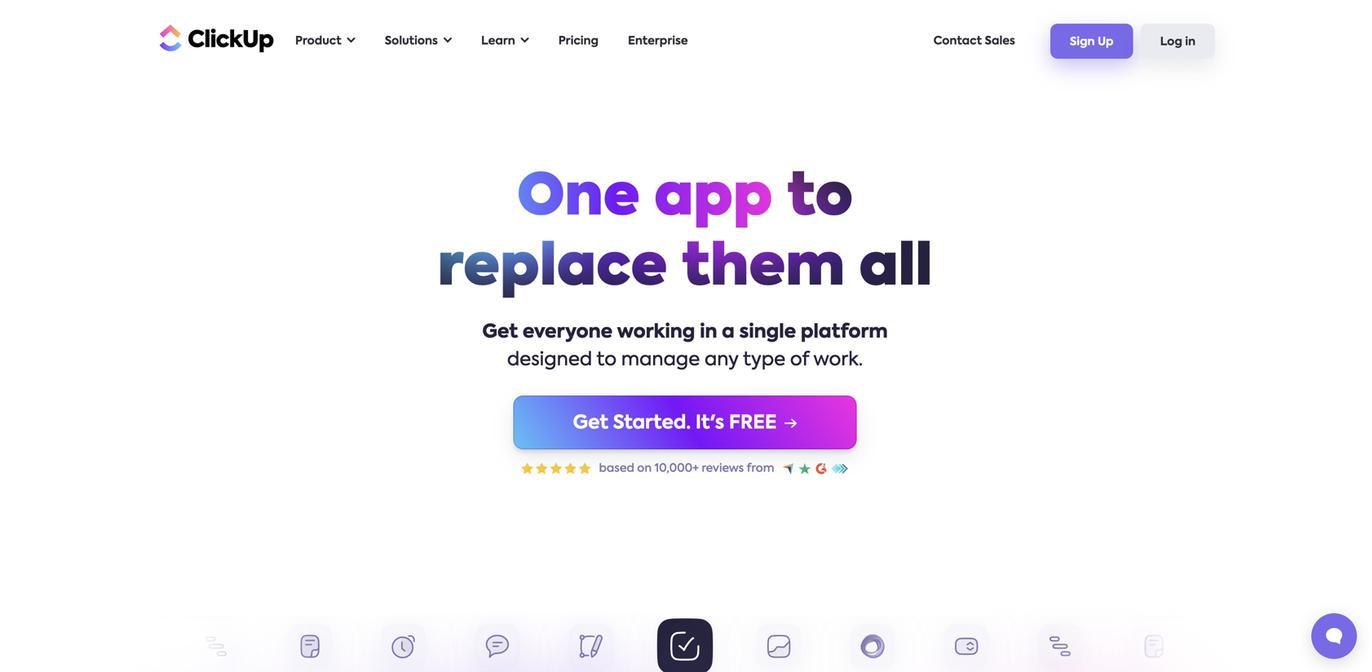 Task type: locate. For each thing, give the bounding box(es) containing it.
any
[[705, 351, 739, 370]]

replace
[[438, 241, 668, 298]]

1 vertical spatial to
[[597, 351, 617, 370]]

0 horizontal spatial get
[[482, 323, 518, 342]]

contact sales
[[934, 35, 1015, 47]]

log
[[1160, 36, 1183, 48]]

type
[[743, 351, 786, 370]]

get inside get started. it's free button
[[573, 414, 608, 433]]

0 vertical spatial in
[[1185, 36, 1196, 48]]

0 horizontal spatial to
[[597, 351, 617, 370]]

1 vertical spatial get
[[573, 414, 608, 433]]

in left a
[[700, 323, 717, 342]]

get for get everyone working in a single platform
[[482, 323, 518, 342]]

to
[[787, 170, 853, 228], [597, 351, 617, 370]]

in
[[1185, 36, 1196, 48], [700, 323, 717, 342]]

a
[[722, 323, 735, 342]]

0 vertical spatial to
[[787, 170, 853, 228]]

get up based
[[573, 414, 608, 433]]

store reviews image
[[783, 463, 849, 474]]

sign up button
[[1051, 24, 1134, 59]]

get for get started. it's free
[[573, 414, 608, 433]]

learn button
[[473, 24, 537, 58]]

log in link
[[1141, 24, 1215, 59]]

it's
[[696, 414, 724, 433]]

free
[[729, 414, 777, 433]]

one app to replace them all
[[438, 170, 933, 298]]

manage
[[621, 351, 700, 370]]

get
[[482, 323, 518, 342], [573, 414, 608, 433]]

designed to manage any type of work.
[[507, 351, 863, 370]]

clickup image
[[155, 23, 274, 54]]

1 vertical spatial in
[[700, 323, 717, 342]]

pricing
[[559, 35, 599, 47]]

contact
[[934, 35, 982, 47]]

0 vertical spatial get
[[482, 323, 518, 342]]

1 horizontal spatial in
[[1185, 36, 1196, 48]]

from
[[747, 463, 775, 474]]

them
[[682, 241, 845, 298]]

10,000+
[[655, 463, 699, 474]]

sales
[[985, 35, 1015, 47]]

in right "log"
[[1185, 36, 1196, 48]]

sign
[[1070, 36, 1095, 48]]

1 horizontal spatial to
[[787, 170, 853, 228]]

0 horizontal spatial in
[[700, 323, 717, 342]]

product
[[295, 35, 342, 47]]

designed
[[507, 351, 592, 370]]

one
[[517, 170, 640, 228]]

get up designed
[[482, 323, 518, 342]]

get started. it's free
[[573, 414, 777, 433]]

single
[[739, 323, 796, 342]]

1 horizontal spatial get
[[573, 414, 608, 433]]

product button
[[287, 24, 364, 58]]

all
[[859, 241, 933, 298]]



Task type: vqa. For each thing, say whether or not it's contained in the screenshot.
Get Started. It's FREE
yes



Task type: describe. For each thing, give the bounding box(es) containing it.
five stars image
[[522, 463, 591, 474]]

log in
[[1160, 36, 1196, 48]]

platform
[[801, 323, 888, 342]]

work.
[[814, 351, 863, 370]]

pricing link
[[550, 24, 607, 58]]

contact sales link
[[926, 24, 1024, 58]]

enterprise
[[628, 35, 688, 47]]

up
[[1098, 36, 1114, 48]]

solutions button
[[377, 24, 460, 58]]

working
[[617, 323, 695, 342]]

get started. it's free button
[[514, 396, 857, 449]]

get everyone working in a single platform
[[482, 323, 888, 342]]

app
[[654, 170, 773, 228]]

to inside one app to replace them all
[[787, 170, 853, 228]]

on
[[637, 463, 652, 474]]

enterprise link
[[620, 24, 696, 58]]

sign up
[[1070, 36, 1114, 48]]

started.
[[613, 414, 691, 433]]

learn
[[481, 35, 515, 47]]

reviews
[[702, 463, 744, 474]]

based on 10,000+ reviews from
[[599, 463, 775, 474]]

based
[[599, 463, 635, 474]]

solutions
[[385, 35, 438, 47]]

of
[[790, 351, 809, 370]]

everyone
[[523, 323, 613, 342]]



